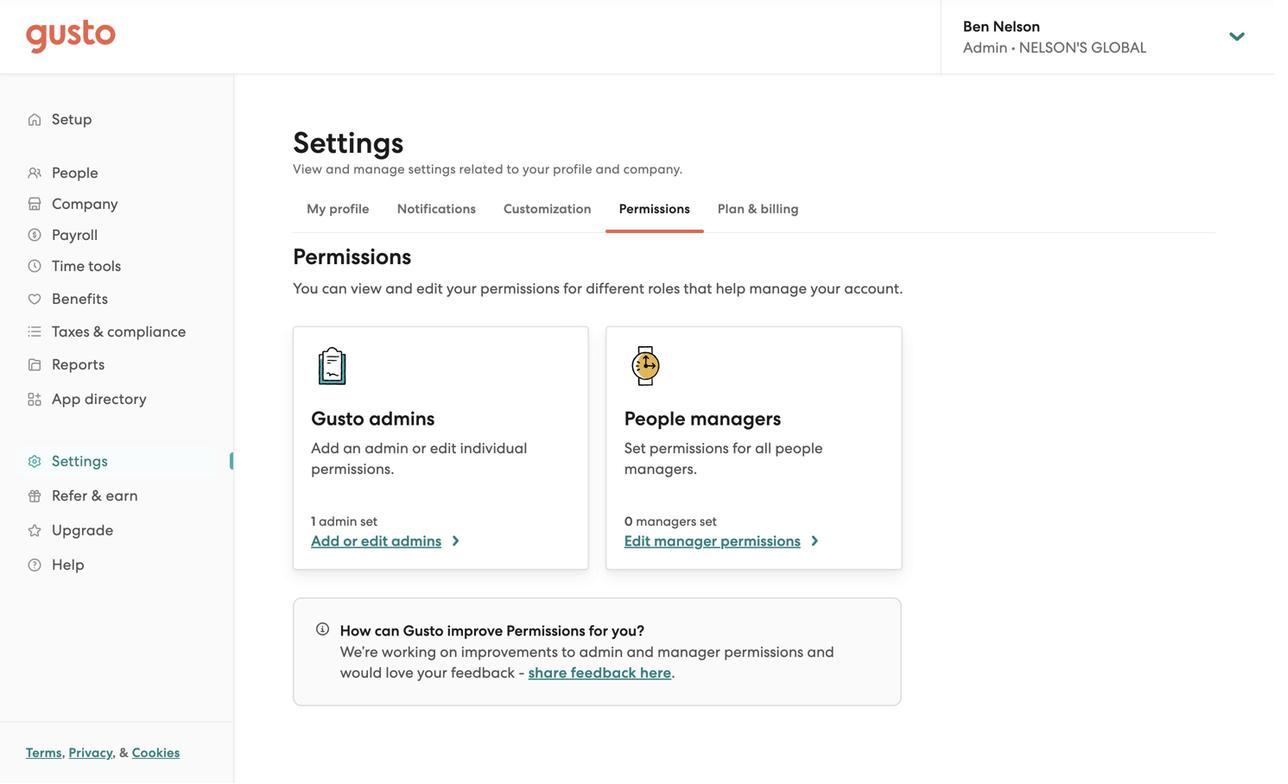 Task type: describe. For each thing, give the bounding box(es) containing it.
0 managers set edit manager permissions
[[625, 514, 801, 551]]

permissions inside we're working on improvements to admin and manager permissions and would love your feedback -
[[724, 644, 804, 661]]

people
[[776, 440, 823, 457]]

you can view and edit your permissions for different roles that help manage your account.
[[293, 280, 904, 297]]

settings for settings view and manage settings related to your profile and company.
[[293, 126, 404, 161]]

time tools
[[52, 258, 121, 275]]

set permissions for all people managers.
[[625, 440, 823, 478]]

refer
[[52, 487, 88, 505]]

terms , privacy , & cookies
[[26, 746, 180, 761]]

notifications button
[[383, 188, 490, 230]]

terms
[[26, 746, 62, 761]]

permissions inside set permissions for all people managers.
[[650, 440, 729, 457]]

edit
[[625, 533, 651, 551]]

refer & earn link
[[17, 481, 216, 512]]

& for compliance
[[93, 323, 104, 340]]

& left cookies button
[[119, 746, 129, 761]]

0
[[625, 514, 633, 530]]

how
[[340, 623, 371, 640]]

billing
[[761, 201, 799, 217]]

or inside add an admin or edit individual permissions.
[[412, 440, 427, 457]]

taxes
[[52, 323, 90, 340]]

admin inside we're working on improvements to admin and manager permissions and would love your feedback -
[[579, 644, 623, 661]]

time tools button
[[17, 251, 216, 282]]

your left account.
[[811, 280, 841, 297]]

plan & billing button
[[704, 188, 813, 230]]

manager inside we're working on improvements to admin and manager permissions and would love your feedback -
[[658, 644, 721, 661]]

feedback inside we're working on improvements to admin and manager permissions and would love your feedback -
[[451, 665, 515, 682]]

0 vertical spatial gusto
[[311, 408, 365, 431]]

managers for people
[[690, 408, 782, 431]]

that
[[684, 280, 712, 297]]

roles
[[648, 280, 680, 297]]

your inside we're working on improvements to admin and manager permissions and would love your feedback -
[[417, 665, 447, 682]]

individual
[[460, 440, 528, 457]]

payroll
[[52, 226, 98, 244]]

ben nelson admin • nelson's global
[[964, 18, 1147, 56]]

•
[[1012, 39, 1016, 56]]

gusto admins
[[311, 408, 435, 431]]

plan & billing
[[718, 201, 799, 217]]

nelson's
[[1020, 39, 1088, 56]]

improvements
[[461, 644, 558, 661]]

share feedback here .
[[529, 665, 675, 682]]

to inside we're working on improvements to admin and manager permissions and would love your feedback -
[[562, 644, 576, 661]]

set
[[625, 440, 646, 457]]

admin
[[964, 39, 1008, 56]]

settings for settings
[[52, 453, 108, 470]]

settings view and manage settings related to your profile and company.
[[293, 126, 683, 177]]

we're
[[340, 644, 378, 661]]

you
[[293, 280, 319, 297]]

plan
[[718, 201, 745, 217]]

benefits link
[[17, 283, 216, 315]]

2 , from the left
[[112, 746, 116, 761]]

settings tabs tab list
[[293, 185, 1216, 233]]

we're working on improvements to admin and manager permissions and would love your feedback -
[[340, 644, 835, 682]]

2 vertical spatial permissions
[[507, 623, 586, 640]]

manage inside the settings view and manage settings related to your profile and company.
[[354, 162, 405, 177]]

refer & earn
[[52, 487, 138, 505]]

profile inside the settings view and manage settings related to your profile and company.
[[553, 162, 593, 177]]

earn
[[106, 487, 138, 505]]

app directory link
[[17, 384, 216, 415]]

can for you
[[322, 280, 347, 297]]

here
[[640, 665, 672, 682]]

cookies
[[132, 746, 180, 761]]

gusto navigation element
[[0, 74, 233, 610]]

payroll button
[[17, 220, 216, 251]]

app
[[52, 391, 81, 408]]

1 vertical spatial gusto
[[403, 623, 444, 640]]

taxes & compliance button
[[17, 316, 216, 347]]

how can gusto improve permissions for you?
[[340, 623, 645, 640]]

for inside set permissions for all people managers.
[[733, 440, 752, 457]]

all
[[755, 440, 772, 457]]

& for billing
[[748, 201, 758, 217]]

help
[[52, 557, 85, 574]]

benefits
[[52, 290, 108, 308]]

your inside the settings view and manage settings related to your profile and company.
[[523, 162, 550, 177]]

edit for permissions
[[417, 280, 443, 297]]

managers.
[[625, 461, 698, 478]]

settings
[[408, 162, 456, 177]]

improve
[[447, 623, 503, 640]]

settings link
[[17, 446, 216, 477]]

different
[[586, 280, 645, 297]]

would
[[340, 665, 382, 682]]

cookies button
[[132, 743, 180, 764]]

my profile button
[[293, 188, 383, 230]]



Task type: locate. For each thing, give the bounding box(es) containing it.
1 , from the left
[[62, 746, 66, 761]]

, left privacy
[[62, 746, 66, 761]]

1 admin set add or edit admins
[[311, 514, 442, 551]]

& right 'plan'
[[748, 201, 758, 217]]

managers up the all at the bottom right of page
[[690, 408, 782, 431]]

home image
[[26, 19, 116, 54]]

1 horizontal spatial or
[[412, 440, 427, 457]]

can for how
[[375, 623, 400, 640]]

for left different on the top of the page
[[564, 280, 582, 297]]

1 vertical spatial add
[[311, 533, 340, 551]]

, left cookies
[[112, 746, 116, 761]]

1 add from the top
[[311, 440, 340, 457]]

permissions button
[[606, 188, 704, 230]]

0 vertical spatial to
[[507, 162, 519, 177]]

settings up view
[[293, 126, 404, 161]]

add inside add an admin or edit individual permissions.
[[311, 440, 340, 457]]

permissions inside "button"
[[619, 201, 690, 217]]

2 add from the top
[[311, 533, 340, 551]]

notifications
[[397, 201, 476, 217]]

1 vertical spatial edit
[[430, 440, 457, 457]]

-
[[519, 665, 525, 682]]

0 horizontal spatial manage
[[354, 162, 405, 177]]

permissions.
[[311, 461, 395, 478]]

manage right "help"
[[750, 280, 807, 297]]

people
[[52, 164, 98, 181], [625, 408, 686, 431]]

customization button
[[490, 188, 606, 230]]

set for managers
[[700, 514, 717, 529]]

on
[[440, 644, 458, 661]]

1 horizontal spatial people
[[625, 408, 686, 431]]

0 horizontal spatial ,
[[62, 746, 66, 761]]

set for admins
[[361, 514, 378, 529]]

2 feedback from the left
[[571, 665, 637, 682]]

.
[[672, 665, 675, 682]]

0 vertical spatial admin
[[365, 440, 409, 457]]

0 vertical spatial people
[[52, 164, 98, 181]]

1 horizontal spatial can
[[375, 623, 400, 640]]

privacy
[[69, 746, 112, 761]]

admins up add an admin or edit individual permissions.
[[369, 408, 435, 431]]

0 horizontal spatial for
[[564, 280, 582, 297]]

related
[[459, 162, 504, 177]]

,
[[62, 746, 66, 761], [112, 746, 116, 761]]

or down permissions.
[[343, 533, 358, 551]]

permissions up view
[[293, 244, 411, 270]]

time
[[52, 258, 85, 275]]

your up customization button
[[523, 162, 550, 177]]

list
[[0, 157, 233, 582]]

1 horizontal spatial settings
[[293, 126, 404, 161]]

& inside dropdown button
[[93, 323, 104, 340]]

1 horizontal spatial set
[[700, 514, 717, 529]]

1 vertical spatial manage
[[750, 280, 807, 297]]

set inside "1 admin set add or edit admins"
[[361, 514, 378, 529]]

manager up .
[[658, 644, 721, 661]]

0 horizontal spatial admin
[[319, 514, 357, 529]]

you?
[[612, 623, 645, 640]]

0 horizontal spatial or
[[343, 533, 358, 551]]

ben
[[964, 18, 990, 35]]

to right related
[[507, 162, 519, 177]]

edit inside add an admin or edit individual permissions.
[[430, 440, 457, 457]]

edit left individual
[[430, 440, 457, 457]]

0 vertical spatial managers
[[690, 408, 782, 431]]

2 set from the left
[[700, 514, 717, 529]]

admin inside "1 admin set add or edit admins"
[[319, 514, 357, 529]]

0 vertical spatial add
[[311, 440, 340, 457]]

managers up edit
[[636, 514, 697, 529]]

to inside the settings view and manage settings related to your profile and company.
[[507, 162, 519, 177]]

settings up refer
[[52, 453, 108, 470]]

admins
[[369, 408, 435, 431], [391, 533, 442, 551]]

1 horizontal spatial admin
[[365, 440, 409, 457]]

add an admin or edit individual permissions.
[[311, 440, 528, 478]]

can right 'you'
[[322, 280, 347, 297]]

can
[[322, 280, 347, 297], [375, 623, 400, 640]]

0 horizontal spatial set
[[361, 514, 378, 529]]

set down permissions.
[[361, 514, 378, 529]]

1 horizontal spatial permissions
[[507, 623, 586, 640]]

0 horizontal spatial settings
[[52, 453, 108, 470]]

profile
[[553, 162, 593, 177], [330, 201, 370, 217]]

2 horizontal spatial permissions
[[619, 201, 690, 217]]

admin
[[365, 440, 409, 457], [319, 514, 357, 529], [579, 644, 623, 661]]

settings inside the settings view and manage settings related to your profile and company.
[[293, 126, 404, 161]]

list containing people
[[0, 157, 233, 582]]

privacy link
[[69, 746, 112, 761]]

permissions down company.
[[619, 201, 690, 217]]

profile right my
[[330, 201, 370, 217]]

your down notifications button
[[447, 280, 477, 297]]

& left earn
[[91, 487, 102, 505]]

1 feedback from the left
[[451, 665, 515, 682]]

people up company in the left of the page
[[52, 164, 98, 181]]

love
[[386, 665, 414, 682]]

to
[[507, 162, 519, 177], [562, 644, 576, 661]]

&
[[748, 201, 758, 217], [93, 323, 104, 340], [91, 487, 102, 505], [119, 746, 129, 761]]

customization
[[504, 201, 592, 217]]

settings inside settings link
[[52, 453, 108, 470]]

manage
[[354, 162, 405, 177], [750, 280, 807, 297]]

admin inside add an admin or edit individual permissions.
[[365, 440, 409, 457]]

set down set permissions for all people managers.
[[700, 514, 717, 529]]

0 horizontal spatial feedback
[[451, 665, 515, 682]]

company button
[[17, 188, 216, 220]]

manager right edit
[[654, 533, 717, 551]]

edit down permissions.
[[361, 533, 388, 551]]

permissions inside 0 managers set edit manager permissions
[[721, 533, 801, 551]]

directory
[[85, 391, 147, 408]]

1 horizontal spatial gusto
[[403, 623, 444, 640]]

admin up 'share feedback here .'
[[579, 644, 623, 661]]

admins inside "1 admin set add or edit admins"
[[391, 533, 442, 551]]

company
[[52, 195, 118, 213]]

view
[[351, 280, 382, 297]]

managers
[[690, 408, 782, 431], [636, 514, 697, 529]]

edit
[[417, 280, 443, 297], [430, 440, 457, 457], [361, 533, 388, 551]]

& inside button
[[748, 201, 758, 217]]

1 vertical spatial admins
[[391, 533, 442, 551]]

0 vertical spatial profile
[[553, 162, 593, 177]]

gusto up working
[[403, 623, 444, 640]]

people for people managers
[[625, 408, 686, 431]]

reports link
[[17, 349, 216, 380]]

reports
[[52, 356, 105, 373]]

edit for gusto admins
[[430, 440, 457, 457]]

for left the all at the bottom right of page
[[733, 440, 752, 457]]

1 vertical spatial to
[[562, 644, 576, 661]]

company.
[[624, 162, 683, 177]]

admin down gusto admins
[[365, 440, 409, 457]]

1 horizontal spatial feedback
[[571, 665, 637, 682]]

or down gusto admins
[[412, 440, 427, 457]]

add down 1
[[311, 533, 340, 551]]

2 horizontal spatial for
[[733, 440, 752, 457]]

1 vertical spatial or
[[343, 533, 358, 551]]

1 vertical spatial for
[[733, 440, 752, 457]]

0 vertical spatial or
[[412, 440, 427, 457]]

1 vertical spatial can
[[375, 623, 400, 640]]

add left "an" on the left of the page
[[311, 440, 340, 457]]

2 vertical spatial for
[[589, 623, 608, 640]]

admin right 1
[[319, 514, 357, 529]]

permissions
[[480, 280, 560, 297], [650, 440, 729, 457], [721, 533, 801, 551], [724, 644, 804, 661]]

gusto up "an" on the left of the page
[[311, 408, 365, 431]]

0 vertical spatial for
[[564, 280, 582, 297]]

feedback down you?
[[571, 665, 637, 682]]

set
[[361, 514, 378, 529], [700, 514, 717, 529]]

1
[[311, 514, 316, 530]]

can up working
[[375, 623, 400, 640]]

1 horizontal spatial manage
[[750, 280, 807, 297]]

manage left settings
[[354, 162, 405, 177]]

0 vertical spatial admins
[[369, 408, 435, 431]]

your
[[523, 162, 550, 177], [447, 280, 477, 297], [811, 280, 841, 297], [417, 665, 447, 682]]

managers for 0
[[636, 514, 697, 529]]

my profile
[[307, 201, 370, 217]]

feedback down improvements
[[451, 665, 515, 682]]

0 vertical spatial manage
[[354, 162, 405, 177]]

1 horizontal spatial for
[[589, 623, 608, 640]]

0 vertical spatial manager
[[654, 533, 717, 551]]

edit right view
[[417, 280, 443, 297]]

0 horizontal spatial to
[[507, 162, 519, 177]]

profile up the customization
[[553, 162, 593, 177]]

profile inside button
[[330, 201, 370, 217]]

taxes & compliance
[[52, 323, 186, 340]]

setup link
[[17, 104, 216, 135]]

people for people
[[52, 164, 98, 181]]

1 vertical spatial settings
[[52, 453, 108, 470]]

nelson
[[994, 18, 1041, 35]]

feedback
[[451, 665, 515, 682], [571, 665, 637, 682]]

people inside people dropdown button
[[52, 164, 98, 181]]

compliance
[[107, 323, 186, 340]]

2 vertical spatial edit
[[361, 533, 388, 551]]

& for earn
[[91, 487, 102, 505]]

0 horizontal spatial people
[[52, 164, 98, 181]]

or
[[412, 440, 427, 457], [343, 533, 358, 551]]

2 horizontal spatial admin
[[579, 644, 623, 661]]

help
[[716, 280, 746, 297]]

help link
[[17, 550, 216, 581]]

1 vertical spatial permissions
[[293, 244, 411, 270]]

0 vertical spatial edit
[[417, 280, 443, 297]]

upgrade link
[[17, 515, 216, 546]]

2 vertical spatial admin
[[579, 644, 623, 661]]

share
[[529, 665, 567, 682]]

people up set
[[625, 408, 686, 431]]

setup
[[52, 111, 92, 128]]

add inside "1 admin set add or edit admins"
[[311, 533, 340, 551]]

0 vertical spatial can
[[322, 280, 347, 297]]

tools
[[88, 258, 121, 275]]

to up 'share'
[[562, 644, 576, 661]]

manager
[[654, 533, 717, 551], [658, 644, 721, 661]]

1 vertical spatial people
[[625, 408, 686, 431]]

people managers
[[625, 408, 782, 431]]

an
[[343, 440, 361, 457]]

managers inside 0 managers set edit manager permissions
[[636, 514, 697, 529]]

1 vertical spatial profile
[[330, 201, 370, 217]]

add
[[311, 440, 340, 457], [311, 533, 340, 551]]

1 horizontal spatial to
[[562, 644, 576, 661]]

0 horizontal spatial profile
[[330, 201, 370, 217]]

working
[[382, 644, 437, 661]]

admins down add an admin or edit individual permissions.
[[391, 533, 442, 551]]

for left you?
[[589, 623, 608, 640]]

0 horizontal spatial can
[[322, 280, 347, 297]]

0 vertical spatial permissions
[[619, 201, 690, 217]]

terms link
[[26, 746, 62, 761]]

1 horizontal spatial ,
[[112, 746, 116, 761]]

1 set from the left
[[361, 514, 378, 529]]

0 vertical spatial settings
[[293, 126, 404, 161]]

upgrade
[[52, 522, 114, 539]]

edit inside "1 admin set add or edit admins"
[[361, 533, 388, 551]]

1 vertical spatial manager
[[658, 644, 721, 661]]

1 vertical spatial admin
[[319, 514, 357, 529]]

& right taxes
[[93, 323, 104, 340]]

global
[[1092, 39, 1147, 56]]

people button
[[17, 157, 216, 188]]

manager inside 0 managers set edit manager permissions
[[654, 533, 717, 551]]

permissions up 'share'
[[507, 623, 586, 640]]

account.
[[845, 280, 904, 297]]

0 horizontal spatial permissions
[[293, 244, 411, 270]]

0 horizontal spatial gusto
[[311, 408, 365, 431]]

share feedback here link
[[529, 665, 672, 682]]

app directory
[[52, 391, 147, 408]]

or inside "1 admin set add or edit admins"
[[343, 533, 358, 551]]

1 vertical spatial managers
[[636, 514, 697, 529]]

my
[[307, 201, 326, 217]]

1 horizontal spatial profile
[[553, 162, 593, 177]]

your down on
[[417, 665, 447, 682]]

set inside 0 managers set edit manager permissions
[[700, 514, 717, 529]]



Task type: vqa. For each thing, say whether or not it's contained in the screenshot.
rightmost admin
yes



